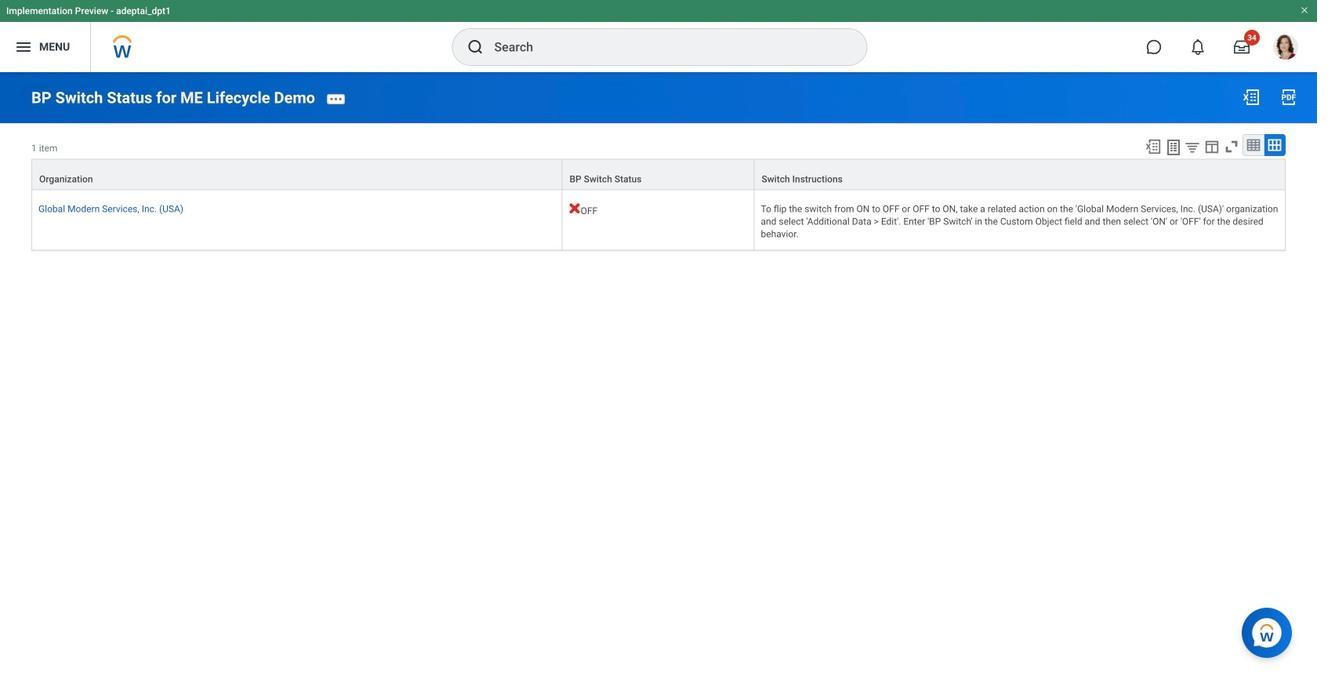 Task type: vqa. For each thing, say whether or not it's contained in the screenshot.
the leftmost inbox icon
no



Task type: locate. For each thing, give the bounding box(es) containing it.
main content
[[0, 72, 1318, 266]]

Search Workday  search field
[[495, 30, 835, 64]]

click to view/edit grid preferences image
[[1204, 138, 1221, 155]]

select to filter grid data image
[[1184, 139, 1202, 155]]

1 row from the top
[[31, 159, 1286, 190]]

close environment banner image
[[1301, 5, 1310, 15]]

justify image
[[14, 38, 33, 56]]

toolbar
[[1138, 134, 1286, 159]]

notifications large image
[[1191, 39, 1206, 55]]

export to excel image
[[1242, 88, 1261, 107]]

the "simplified" business process definitions are not enabled. image
[[569, 203, 581, 214]]

row
[[31, 159, 1286, 190], [31, 190, 1286, 251]]

2 row from the top
[[31, 190, 1286, 251]]

export to excel image
[[1145, 138, 1162, 155]]

banner
[[0, 0, 1318, 72]]



Task type: describe. For each thing, give the bounding box(es) containing it.
expand table image
[[1268, 137, 1283, 153]]

table image
[[1246, 137, 1262, 153]]

the "simplified" business process definitions are not enabled. element
[[569, 203, 748, 218]]

off element
[[581, 203, 598, 217]]

export to worksheets image
[[1165, 138, 1184, 157]]

inbox large image
[[1235, 39, 1250, 55]]

view printable version (pdf) image
[[1280, 88, 1299, 107]]

fullscreen image
[[1224, 138, 1241, 155]]

profile logan mcneil image
[[1274, 35, 1299, 63]]

search image
[[466, 38, 485, 56]]



